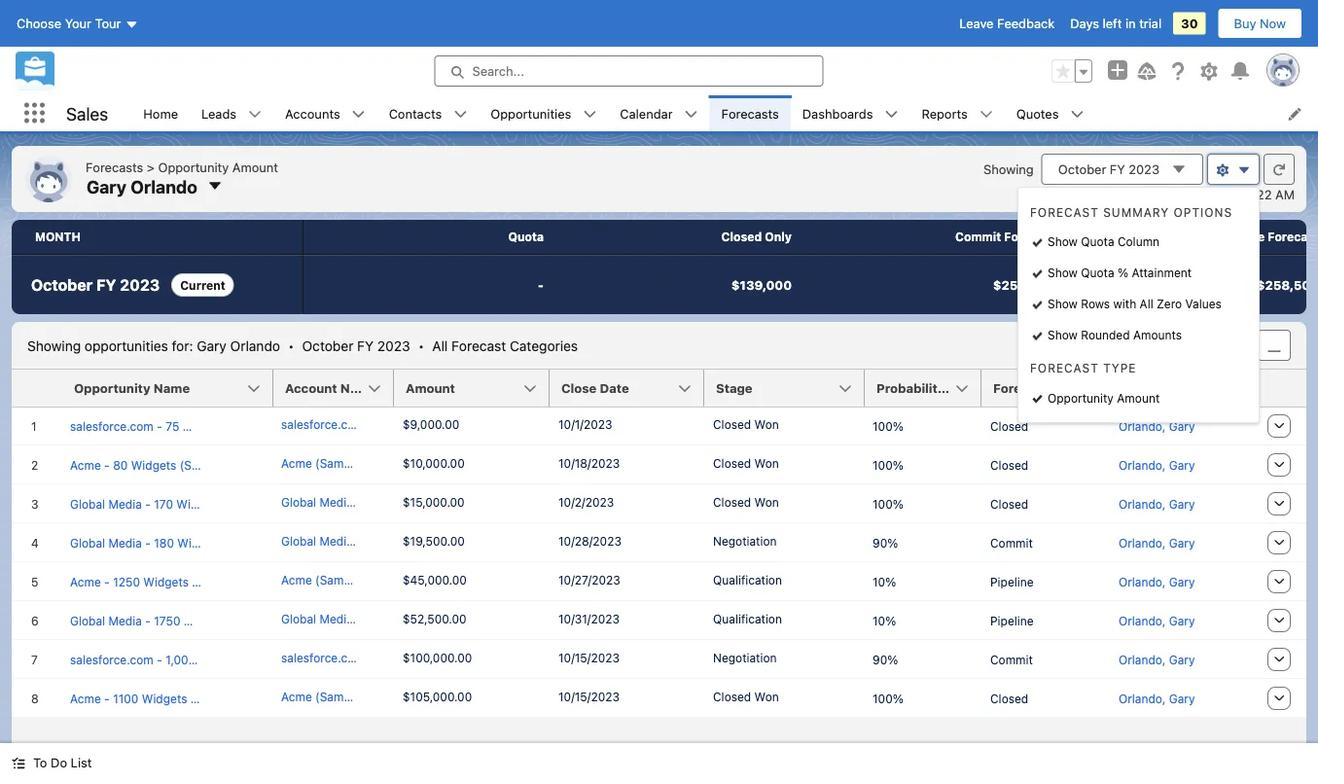 Task type: describe. For each thing, give the bounding box(es) containing it.
do
[[51, 755, 67, 770]]

1 horizontal spatial opportunity
[[158, 160, 229, 174]]

close date button
[[550, 370, 704, 407]]

text default image for calendar
[[684, 108, 698, 121]]

orlando inside button
[[131, 176, 197, 197]]

contacts list item
[[377, 95, 479, 131]]

show for show rounded amounts
[[1048, 328, 1078, 342]]

buy
[[1234, 16, 1256, 31]]

tour
[[95, 16, 121, 31]]

gary orlando button
[[86, 173, 229, 198]]

show quota column link
[[1018, 227, 1259, 258]]

leave
[[959, 16, 994, 31]]

100% for 10/15/2023
[[873, 692, 903, 705]]

current
[[180, 278, 225, 292]]

2 $258,500 from the left
[[1257, 278, 1318, 292]]

probability (%) cell
[[865, 370, 993, 408]]

10/15/2023 for $105,000.00
[[558, 690, 620, 703]]

forecast up forecast category at the right of page
[[1030, 361, 1099, 375]]

leave feedback link
[[959, 16, 1055, 31]]

am
[[1275, 187, 1295, 201]]

contacts link
[[377, 95, 454, 131]]

account name cell
[[273, 370, 406, 408]]

qualification for 10/27/2023
[[713, 573, 782, 587]]

2 $258,500 button from the left
[[1094, 256, 1318, 314]]

opportunities link
[[479, 95, 583, 131]]

commit forecast
[[955, 230, 1055, 244]]

2 vertical spatial october
[[302, 337, 353, 353]]

$52,500.00
[[403, 612, 466, 625]]

show quota % attainment link
[[1018, 258, 1259, 289]]

to do list button
[[0, 743, 103, 782]]

quotes link
[[1005, 95, 1070, 131]]

negotiation for 10/28/2023
[[713, 534, 777, 548]]

1 horizontal spatial all
[[1140, 297, 1153, 311]]

forecasts link
[[710, 95, 791, 131]]

opportunity name cell
[[62, 370, 285, 408]]

date
[[600, 381, 629, 395]]

showing for showing
[[984, 161, 1034, 176]]

10/18/2023
[[558, 456, 620, 470]]

opportunity amount link
[[1018, 383, 1259, 414]]

opportunities list item
[[479, 95, 608, 131]]

action cell
[[1258, 370, 1306, 408]]

feedback
[[997, 16, 1055, 31]]

$45,000.00
[[403, 573, 467, 587]]

show rows with all zero values link
[[1018, 289, 1259, 321]]

10/1/2023
[[558, 417, 612, 431]]

dashboards link
[[791, 95, 885, 131]]

leads link
[[190, 95, 248, 131]]

90% for 10/15/2023
[[873, 653, 898, 666]]

$9,000.00
[[403, 417, 459, 431]]

last updated 10/24/2023 at 09:22 am
[[1070, 187, 1295, 201]]

show quota column
[[1048, 235, 1160, 249]]

probability (%) button
[[865, 370, 982, 407]]

forecast right case
[[1268, 230, 1318, 244]]

showing for showing opportunities for: gary orlando • october fy 2023 • all forecast categories
[[27, 337, 81, 353]]

column
[[1118, 235, 1160, 249]]

negotiation for 10/15/2023
[[713, 651, 777, 664]]

quota for show quota % attainment
[[1081, 266, 1114, 280]]

closed won for 10/1/2023
[[713, 417, 779, 431]]

quota up "-"
[[508, 230, 544, 244]]

pipeline for 10/27/2023
[[990, 575, 1034, 589]]

2023 inside row
[[120, 276, 160, 294]]

1 horizontal spatial gary
[[197, 337, 227, 353]]

100% for 10/18/2023
[[873, 458, 903, 472]]

90% for 10/28/2023
[[873, 536, 898, 550]]

forecast up show quota % attainment
[[1004, 230, 1055, 244]]

days
[[1070, 16, 1099, 31]]

quotes list item
[[1005, 95, 1096, 131]]

to
[[33, 755, 47, 770]]

10/15/2023 for $100,000.00
[[558, 651, 620, 664]]

to do list
[[33, 755, 92, 770]]

best case forecast
[[1206, 230, 1318, 244]]

stage button
[[704, 370, 865, 407]]

best
[[1206, 230, 1233, 244]]

at
[[1222, 187, 1234, 201]]

text default image inside the to do list button
[[12, 756, 25, 770]]

$10,000.00
[[403, 456, 465, 470]]

row number image
[[12, 370, 62, 407]]

last
[[1070, 187, 1095, 201]]

account
[[285, 381, 337, 395]]

text default image for accounts
[[352, 108, 365, 121]]

opportunity name button
[[62, 370, 273, 407]]

options
[[1174, 205, 1233, 219]]

text default image for leads
[[248, 108, 262, 121]]

name inside 'cell'
[[1193, 381, 1229, 395]]

leads
[[201, 106, 236, 121]]

(%)
[[948, 381, 972, 395]]

won for 10/2/2023
[[754, 495, 779, 509]]

closed won for 10/18/2023
[[713, 456, 779, 470]]

quotes
[[1016, 106, 1059, 121]]

opportunities
[[491, 106, 571, 121]]

forecasts for forecasts > opportunity amount
[[86, 160, 143, 174]]

forecast summary options
[[1030, 205, 1233, 219]]

%
[[1118, 266, 1128, 280]]

won for 10/18/2023
[[754, 456, 779, 470]]

$139,000 button
[[567, 256, 831, 314]]

qualification for 10/31/2023
[[713, 612, 782, 625]]

name for opportunity name
[[154, 381, 190, 395]]

choose
[[17, 16, 61, 31]]

text default image inside october fy 2023 button
[[1171, 162, 1187, 177]]

2 • from the left
[[418, 337, 424, 353]]

1 $258,500 from the left
[[993, 278, 1055, 292]]

1 horizontal spatial orlando
[[230, 337, 280, 353]]

owner
[[1123, 381, 1164, 395]]

search... button
[[434, 55, 823, 87]]

close date cell
[[550, 370, 716, 408]]

type
[[1103, 361, 1137, 375]]

won for 10/1/2023
[[754, 417, 779, 431]]

forecast type
[[1030, 361, 1137, 375]]

choose your tour
[[17, 16, 121, 31]]

status containing showing opportunities for: gary orlando
[[27, 337, 578, 353]]

0 vertical spatial commit
[[955, 230, 1001, 244]]

october fy 2023 row
[[12, 255, 1318, 314]]

1 vertical spatial all
[[432, 337, 448, 353]]

rounded
[[1081, 328, 1130, 342]]

text default image for dashboards
[[885, 108, 898, 121]]

show rows with all zero values
[[1048, 297, 1222, 311]]

buy now button
[[1217, 8, 1303, 39]]

probability
[[876, 381, 945, 395]]

10% for 10/27/2023
[[873, 575, 896, 589]]

account name
[[285, 381, 377, 395]]

10/27/2023
[[558, 573, 620, 587]]

$105,000.00
[[403, 690, 472, 703]]

contacts
[[389, 106, 442, 121]]

calendar list item
[[608, 95, 710, 131]]

quota for show quota column
[[1081, 235, 1114, 249]]

trial
[[1139, 16, 1162, 31]]

october fy 2023 inside october fy 2023 row
[[31, 276, 160, 294]]

home link
[[132, 95, 190, 131]]

name for account name
[[340, 381, 377, 395]]

only
[[765, 230, 792, 244]]

zero
[[1157, 297, 1182, 311]]

>
[[147, 160, 155, 174]]

amount button
[[394, 370, 550, 407]]

category
[[1051, 381, 1110, 395]]



Task type: vqa. For each thing, say whether or not it's contained in the screenshot.
Change Status
no



Task type: locate. For each thing, give the bounding box(es) containing it.
text default image up last updated 10/24/2023 at 09:22 am
[[1171, 162, 1187, 177]]

amount cell
[[394, 370, 561, 408]]

0 horizontal spatial showing
[[27, 337, 81, 353]]

values
[[1185, 297, 1222, 311]]

text default image left reports
[[885, 108, 898, 121]]

1 horizontal spatial amount
[[406, 381, 455, 395]]

4 won from the top
[[754, 690, 779, 703]]

commit for 10/15/2023
[[990, 653, 1033, 666]]

fy up updated
[[1110, 162, 1125, 177]]

100% for 10/1/2023
[[873, 419, 903, 433]]

2 horizontal spatial fy
[[1110, 162, 1125, 177]]

text default image inside leads list item
[[248, 108, 262, 121]]

show rounded amounts
[[1048, 328, 1182, 342]]

1 won from the top
[[754, 417, 779, 431]]

your
[[65, 16, 91, 31]]

text default image for contacts
[[454, 108, 467, 121]]

forecasts > opportunity amount
[[86, 160, 278, 174]]

name
[[154, 381, 190, 395], [340, 381, 377, 395], [1193, 381, 1229, 395]]

for:
[[172, 337, 193, 353]]

1 vertical spatial pipeline
[[990, 614, 1034, 627]]

text default image inside accounts list item
[[352, 108, 365, 121]]

commit for 10/28/2023
[[990, 536, 1033, 550]]

forecasts
[[721, 106, 779, 121], [86, 160, 143, 174]]

1 $258,500 button from the left
[[831, 256, 1094, 314]]

0 vertical spatial pipeline
[[990, 575, 1034, 589]]

amount down leads list item
[[232, 160, 278, 174]]

october up last
[[1058, 162, 1106, 177]]

2 horizontal spatial amount
[[1117, 391, 1160, 405]]

0 vertical spatial 2023
[[1129, 162, 1160, 177]]

0 horizontal spatial all
[[432, 337, 448, 353]]

show for show quota % attainment
[[1048, 266, 1078, 280]]

opportunity name
[[74, 381, 190, 395]]

gary
[[87, 176, 127, 197], [197, 337, 227, 353]]

0 vertical spatial showing
[[984, 161, 1034, 176]]

accounts
[[285, 106, 340, 121]]

closed won for 10/2/2023
[[713, 495, 779, 509]]

show down show quota column on the right top of page
[[1048, 266, 1078, 280]]

list containing home
[[132, 95, 1318, 131]]

2 horizontal spatial opportunity
[[1048, 391, 1114, 405]]

0 vertical spatial gary
[[87, 176, 127, 197]]

show for show rows with all zero values
[[1048, 297, 1078, 311]]

0 horizontal spatial forecasts
[[86, 160, 143, 174]]

text default image right quotes
[[1070, 108, 1084, 121]]

dashboards list item
[[791, 95, 910, 131]]

2 10% from the top
[[873, 614, 896, 627]]

0 vertical spatial qualification
[[713, 573, 782, 587]]

opportunity
[[158, 160, 229, 174], [74, 381, 150, 395], [1048, 391, 1114, 405]]

opportunity right >
[[158, 160, 229, 174]]

10/31/2023
[[558, 612, 620, 625]]

text default image for quotes
[[1070, 108, 1084, 121]]

opportunity amount
[[1048, 391, 1160, 405]]

orlando
[[131, 176, 197, 197], [230, 337, 280, 353]]

1 pipeline from the top
[[990, 575, 1034, 589]]

days left in trial
[[1070, 16, 1162, 31]]

amounts
[[1133, 328, 1182, 342]]

3 won from the top
[[754, 495, 779, 509]]

1 show from the top
[[1048, 235, 1078, 249]]

forecast
[[1030, 205, 1099, 219], [1004, 230, 1055, 244], [1268, 230, 1318, 244], [451, 337, 506, 353], [1030, 361, 1099, 375], [993, 381, 1048, 395]]

1 vertical spatial october
[[31, 276, 93, 294]]

october fy 2023 up updated
[[1058, 162, 1160, 177]]

1 negotiation from the top
[[713, 534, 777, 548]]

10/28/2023
[[558, 534, 622, 548]]

10/15/2023
[[558, 651, 620, 664], [558, 690, 620, 703]]

rows
[[1081, 297, 1110, 311]]

accounts link
[[273, 95, 352, 131]]

october
[[1058, 162, 1106, 177], [31, 276, 93, 294], [302, 337, 353, 353]]

orlando right for:
[[230, 337, 280, 353]]

text default image right leads
[[248, 108, 262, 121]]

quota left %
[[1081, 266, 1114, 280]]

2 name from the left
[[340, 381, 377, 395]]

4 100% from the top
[[873, 692, 903, 705]]

show inside show quota % attainment link
[[1048, 266, 1078, 280]]

4 show from the top
[[1048, 328, 1078, 342]]

closed
[[721, 230, 762, 244], [713, 417, 751, 431], [990, 419, 1028, 433], [713, 456, 751, 470], [990, 458, 1028, 472], [713, 495, 751, 509], [990, 497, 1028, 511], [713, 690, 751, 703], [990, 692, 1028, 705]]

1 name from the left
[[154, 381, 190, 395]]

0 vertical spatial negotiation
[[713, 534, 777, 548]]

show left rows
[[1048, 297, 1078, 311]]

1 vertical spatial 2023
[[120, 276, 160, 294]]

amount down type
[[1117, 391, 1160, 405]]

10/2/2023
[[558, 495, 614, 509]]

10% for 10/31/2023
[[873, 614, 896, 627]]

fy inside button
[[1110, 162, 1125, 177]]

0 vertical spatial october
[[1058, 162, 1106, 177]]

forecasts inside list
[[721, 106, 779, 121]]

opportunity down opportunities
[[74, 381, 150, 395]]

1 vertical spatial 10/15/2023
[[558, 690, 620, 703]]

$258,500 down best case forecast
[[1257, 278, 1318, 292]]

forecast inside button
[[993, 381, 1048, 395]]

• up amount 'button'
[[418, 337, 424, 353]]

text default image right contacts
[[454, 108, 467, 121]]

2 horizontal spatial 2023
[[1129, 162, 1160, 177]]

1 vertical spatial orlando
[[230, 337, 280, 353]]

fy up account name cell
[[357, 337, 374, 353]]

2023 inside button
[[1129, 162, 1160, 177]]

show inside show rounded amounts link
[[1048, 328, 1078, 342]]

text default image left calendar link
[[583, 108, 597, 121]]

showing down quotes
[[984, 161, 1034, 176]]

all up amount 'button'
[[432, 337, 448, 353]]

1 horizontal spatial showing
[[984, 161, 1034, 176]]

october down month
[[31, 276, 93, 294]]

1 90% from the top
[[873, 536, 898, 550]]

2 horizontal spatial october
[[1058, 162, 1106, 177]]

show quota % attainment
[[1048, 266, 1192, 280]]

2 qualification from the top
[[713, 612, 782, 625]]

2 90% from the top
[[873, 653, 898, 666]]

90%
[[873, 536, 898, 550], [873, 653, 898, 666]]

$258,500 button down best at the right top of the page
[[1094, 256, 1318, 314]]

0 horizontal spatial orlando
[[131, 176, 197, 197]]

gary down sales
[[87, 176, 127, 197]]

0 vertical spatial fy
[[1110, 162, 1125, 177]]

stage cell
[[704, 370, 876, 408]]

0 horizontal spatial october fy 2023
[[31, 276, 160, 294]]

0 horizontal spatial $258,500
[[993, 278, 1055, 292]]

forecasts left "dashboards"
[[721, 106, 779, 121]]

2 vertical spatial commit
[[990, 653, 1033, 666]]

gary inside button
[[87, 176, 127, 197]]

quota up show quota % attainment
[[1081, 235, 1114, 249]]

forecast up amount cell
[[451, 337, 506, 353]]

$258,500 button
[[831, 256, 1094, 314], [1094, 256, 1318, 314]]

0 vertical spatial 10%
[[873, 575, 896, 589]]

month
[[35, 230, 81, 244]]

0 horizontal spatial amount
[[232, 160, 278, 174]]

text default image
[[248, 108, 262, 121], [454, 108, 467, 121], [583, 108, 597, 121], [1070, 108, 1084, 121], [1171, 162, 1187, 177]]

3 name from the left
[[1193, 381, 1229, 395]]

orlando down >
[[131, 176, 197, 197]]

1 horizontal spatial forecasts
[[721, 106, 779, 121]]

closed won for 10/15/2023
[[713, 690, 779, 703]]

list
[[132, 95, 1318, 131]]

2023 up account name cell
[[377, 337, 410, 353]]

close date
[[561, 381, 629, 395]]

left
[[1103, 16, 1122, 31]]

opportunity for opportunity amount
[[1048, 391, 1114, 405]]

opportunity inside button
[[74, 381, 150, 395]]

1 vertical spatial forecasts
[[86, 160, 143, 174]]

text default image inside contacts list item
[[454, 108, 467, 121]]

fy up opportunities
[[96, 276, 116, 294]]

1 100% from the top
[[873, 419, 903, 433]]

0 horizontal spatial 2023
[[120, 276, 160, 294]]

$100,000.00
[[403, 651, 472, 664]]

account name button
[[273, 370, 394, 407]]

2 100% from the top
[[873, 458, 903, 472]]

$258,500 down commit forecast
[[993, 278, 1055, 292]]

text default image right calendar
[[684, 108, 698, 121]]

text default image
[[352, 108, 365, 121], [684, 108, 698, 121], [885, 108, 898, 121], [979, 108, 993, 121], [12, 756, 25, 770]]

2023 up opportunities
[[120, 276, 160, 294]]

0 vertical spatial orlando
[[131, 176, 197, 197]]

october fy 2023 inside october fy 2023 button
[[1058, 162, 1160, 177]]

0 vertical spatial forecasts
[[721, 106, 779, 121]]

show up the forecast type
[[1048, 328, 1078, 342]]

amount inside amount 'button'
[[406, 381, 455, 395]]

october inside row
[[31, 276, 93, 294]]

0 vertical spatial 10/15/2023
[[558, 651, 620, 664]]

opportunities
[[85, 337, 168, 353]]

0 vertical spatial all
[[1140, 297, 1153, 311]]

forecast down last
[[1030, 205, 1099, 219]]

text default image inside calendar 'list item'
[[684, 108, 698, 121]]

1 vertical spatial qualification
[[713, 612, 782, 625]]

1 10% from the top
[[873, 575, 896, 589]]

accounts list item
[[273, 95, 377, 131]]

show for show quota column
[[1048, 235, 1078, 249]]

1 horizontal spatial october
[[302, 337, 353, 353]]

1 vertical spatial 10%
[[873, 614, 896, 627]]

1 horizontal spatial $258,500
[[1257, 278, 1318, 292]]

1 10/15/2023 from the top
[[558, 651, 620, 664]]

close
[[561, 381, 597, 395]]

action image
[[1258, 370, 1306, 407]]

3 closed won from the top
[[713, 495, 779, 509]]

1 vertical spatial 90%
[[873, 653, 898, 666]]

won for 10/15/2023
[[754, 690, 779, 703]]

1 horizontal spatial 2023
[[377, 337, 410, 353]]

leads list item
[[190, 95, 273, 131]]

2 vertical spatial 2023
[[377, 337, 410, 353]]

text default image left to
[[12, 756, 25, 770]]

qualification
[[713, 573, 782, 587], [713, 612, 782, 625]]

status
[[27, 337, 578, 353]]

opportunity down the forecast type
[[1048, 391, 1114, 405]]

text default image inside reports list item
[[979, 108, 993, 121]]

100% for 10/2/2023
[[873, 497, 903, 511]]

2 won from the top
[[754, 456, 779, 470]]

commit
[[955, 230, 1001, 244], [990, 536, 1033, 550], [990, 653, 1033, 666]]

3 show from the top
[[1048, 297, 1078, 311]]

2 10/15/2023 from the top
[[558, 690, 620, 703]]

showing
[[984, 161, 1034, 176], [27, 337, 81, 353]]

30
[[1181, 16, 1198, 31]]

october inside button
[[1058, 162, 1106, 177]]

pipeline for 10/31/2023
[[990, 614, 1034, 627]]

$19,500.00
[[403, 534, 465, 548]]

name right account
[[340, 381, 377, 395]]

1 vertical spatial commit
[[990, 536, 1033, 550]]

october fy 2023
[[1058, 162, 1160, 177], [31, 276, 160, 294]]

fy inside row
[[96, 276, 116, 294]]

1 horizontal spatial •
[[418, 337, 424, 353]]

text default image inside opportunities list item
[[583, 108, 597, 121]]

gary right for:
[[197, 337, 227, 353]]

case
[[1236, 230, 1265, 244]]

amount inside opportunity amount link
[[1117, 391, 1160, 405]]

1 closed won from the top
[[713, 417, 779, 431]]

with
[[1113, 297, 1136, 311]]

$258,500 button down commit forecast
[[831, 256, 1094, 314]]

forecast category cell
[[982, 370, 1111, 408]]

opportunity for opportunity name
[[74, 381, 150, 395]]

calendar
[[620, 106, 673, 121]]

in
[[1125, 16, 1136, 31]]

forecast category button
[[982, 370, 1111, 407]]

1 vertical spatial negotiation
[[713, 651, 777, 664]]

text default image right reports
[[979, 108, 993, 121]]

reports list item
[[910, 95, 1005, 131]]

• up account
[[288, 337, 294, 353]]

row number cell
[[12, 370, 62, 408]]

all right with
[[1140, 297, 1153, 311]]

leave feedback
[[959, 16, 1055, 31]]

1 horizontal spatial name
[[340, 381, 377, 395]]

october fy 2023 down month
[[31, 276, 160, 294]]

show inside show quota column link
[[1048, 235, 1078, 249]]

1 qualification from the top
[[713, 573, 782, 587]]

1 vertical spatial showing
[[27, 337, 81, 353]]

summary
[[1103, 205, 1169, 219]]

closed only
[[721, 230, 792, 244]]

name right the full
[[1193, 381, 1229, 395]]

october fy 2023 button
[[1042, 154, 1203, 185]]

attainment
[[1132, 266, 1192, 280]]

0 horizontal spatial opportunity
[[74, 381, 150, 395]]

forecasts up gary orlando
[[86, 160, 143, 174]]

2 vertical spatial fy
[[357, 337, 374, 353]]

0 horizontal spatial •
[[288, 337, 294, 353]]

grid containing opportunity name
[[12, 370, 1306, 720]]

name down for:
[[154, 381, 190, 395]]

10%
[[873, 575, 896, 589], [873, 614, 896, 627]]

0 horizontal spatial name
[[154, 381, 190, 395]]

owner full name cell
[[1111, 370, 1258, 408]]

2 negotiation from the top
[[713, 651, 777, 664]]

2 closed won from the top
[[713, 456, 779, 470]]

stage
[[716, 381, 753, 395]]

now
[[1260, 16, 1286, 31]]

reports
[[922, 106, 968, 121]]

10/24/2023
[[1151, 187, 1219, 201]]

0 vertical spatial october fy 2023
[[1058, 162, 1160, 177]]

grid
[[12, 370, 1306, 720]]

text default image right accounts
[[352, 108, 365, 121]]

text default image inside quotes list item
[[1070, 108, 1084, 121]]

1 vertical spatial gary
[[197, 337, 227, 353]]

gary orlando
[[87, 176, 197, 197]]

0 vertical spatial 90%
[[873, 536, 898, 550]]

2 show from the top
[[1048, 266, 1078, 280]]

showing up row number image
[[27, 337, 81, 353]]

text default image for reports
[[979, 108, 993, 121]]

2023 up updated
[[1129, 162, 1160, 177]]

show inside show rows with all zero values link
[[1048, 297, 1078, 311]]

1 vertical spatial october fy 2023
[[31, 276, 160, 294]]

list
[[71, 755, 92, 770]]

text default image inside dashboards 'list item'
[[885, 108, 898, 121]]

amount up $9,000.00
[[406, 381, 455, 395]]

$15,000.00
[[403, 495, 465, 509]]

4 closed won from the top
[[713, 690, 779, 703]]

3 100% from the top
[[873, 497, 903, 511]]

1 vertical spatial fy
[[96, 276, 116, 294]]

2 pipeline from the top
[[990, 614, 1034, 627]]

october up account name
[[302, 337, 353, 353]]

0 horizontal spatial october
[[31, 276, 93, 294]]

group
[[1052, 59, 1092, 83]]

2 horizontal spatial name
[[1193, 381, 1229, 395]]

won
[[754, 417, 779, 431], [754, 456, 779, 470], [754, 495, 779, 509], [754, 690, 779, 703]]

text default image for opportunities
[[583, 108, 597, 121]]

0 horizontal spatial gary
[[87, 176, 127, 197]]

1 horizontal spatial fy
[[357, 337, 374, 353]]

search...
[[472, 64, 524, 78]]

1 • from the left
[[288, 337, 294, 353]]

forecast left category
[[993, 381, 1048, 395]]

100%
[[873, 419, 903, 433], [873, 458, 903, 472], [873, 497, 903, 511], [873, 692, 903, 705]]

show down last
[[1048, 235, 1078, 249]]

1 horizontal spatial october fy 2023
[[1058, 162, 1160, 177]]

home
[[143, 106, 178, 121]]

0 horizontal spatial fy
[[96, 276, 116, 294]]

forecasts for forecasts
[[721, 106, 779, 121]]



